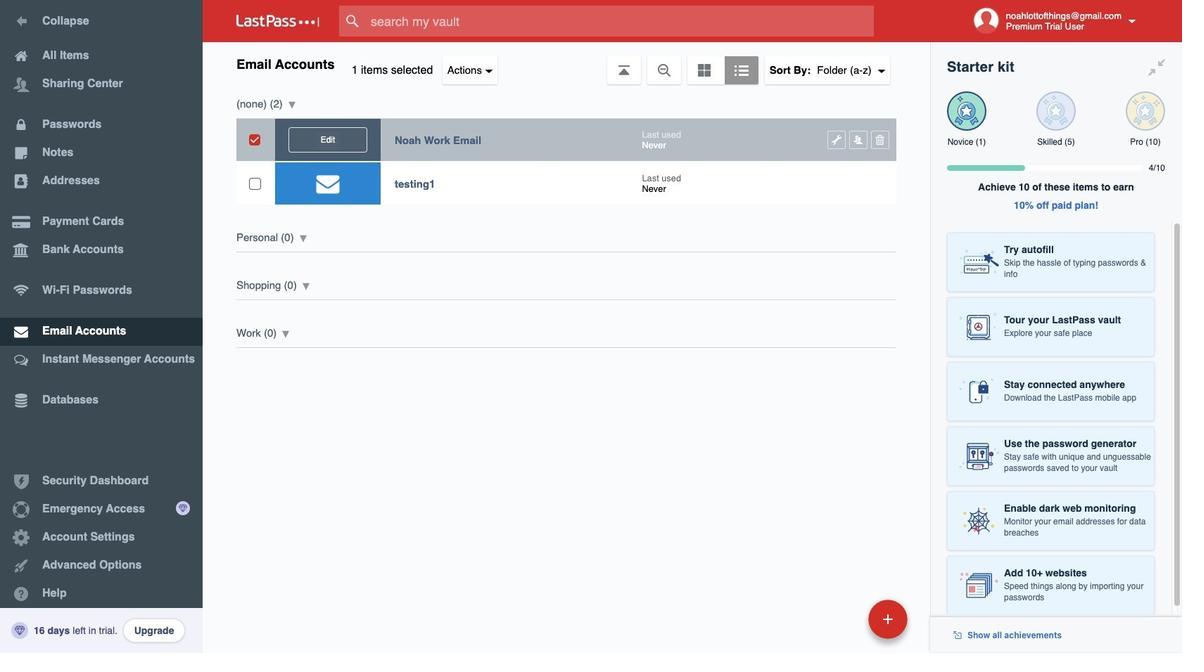 Task type: locate. For each thing, give the bounding box(es) containing it.
new item navigation
[[772, 596, 916, 654]]

vault options navigation
[[203, 42, 930, 84]]

main navigation navigation
[[0, 0, 203, 654]]

search my vault text field
[[339, 6, 902, 37]]



Task type: describe. For each thing, give the bounding box(es) containing it.
Search search field
[[339, 6, 902, 37]]

new item element
[[772, 600, 913, 640]]

lastpass image
[[236, 15, 320, 27]]



Task type: vqa. For each thing, say whether or not it's contained in the screenshot.
LastPass image
yes



